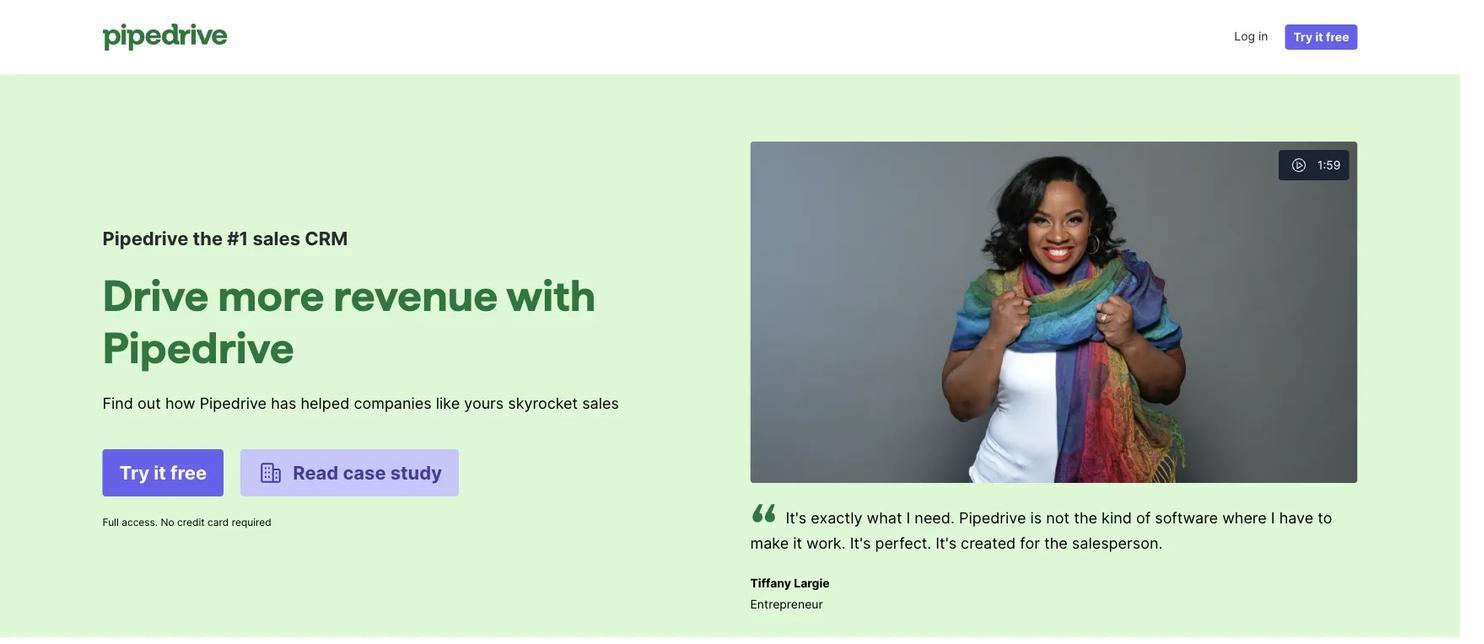 Task type: describe. For each thing, give the bounding box(es) containing it.
more
[[218, 271, 325, 319]]

skyrocket
[[508, 394, 578, 413]]

full
[[102, 517, 119, 529]]

1 vertical spatial try it free button
[[102, 450, 224, 497]]

0 horizontal spatial free
[[170, 462, 207, 485]]

required
[[232, 517, 271, 529]]

entrepreneur
[[750, 597, 823, 612]]

what
[[867, 509, 902, 527]]

pipedrive up drive
[[102, 227, 188, 250]]

#1
[[227, 227, 248, 250]]

has
[[271, 394, 296, 413]]

2 horizontal spatial it
[[1316, 30, 1323, 44]]

how
[[165, 394, 195, 413]]

0 horizontal spatial it's
[[786, 509, 807, 527]]

kind
[[1102, 509, 1132, 527]]

1 vertical spatial the
[[1074, 509, 1098, 527]]

drive
[[102, 271, 209, 319]]

find
[[102, 394, 133, 413]]

largie
[[794, 576, 830, 591]]

helped
[[301, 394, 350, 413]]

study
[[390, 462, 442, 485]]

0 horizontal spatial try
[[119, 462, 149, 485]]

2 vertical spatial the
[[1044, 534, 1068, 553]]

to
[[1318, 509, 1332, 527]]

log in
[[1234, 29, 1268, 43]]

pipedrive left the has
[[200, 394, 267, 413]]

make
[[750, 534, 789, 553]]

need.
[[915, 509, 955, 527]]

0 horizontal spatial sales
[[253, 227, 300, 250]]

tiffany largie entrepreneur
[[750, 576, 830, 612]]

created
[[961, 534, 1016, 553]]

companies
[[354, 394, 432, 413]]

credit
[[177, 517, 205, 529]]

1 horizontal spatial try it free
[[1294, 30, 1349, 44]]

2 i from the left
[[1271, 509, 1275, 527]]

in
[[1259, 29, 1268, 43]]

have
[[1279, 509, 1314, 527]]

no
[[161, 517, 174, 529]]

1:59
[[1318, 158, 1341, 173]]



Task type: locate. For each thing, give the bounding box(es) containing it.
1 vertical spatial free
[[170, 462, 207, 485]]

read
[[293, 462, 339, 485]]

0 vertical spatial free
[[1326, 30, 1349, 44]]

try it free up no
[[119, 462, 207, 485]]

1:59 button
[[750, 132, 1358, 493]]

pipedrive the #1 sales crm
[[102, 227, 348, 250]]

it's
[[786, 509, 807, 527], [850, 534, 871, 553], [936, 534, 957, 553]]

0 vertical spatial it
[[1316, 30, 1323, 44]]

1 vertical spatial sales
[[582, 394, 619, 413]]

free up full access. no credit card required
[[170, 462, 207, 485]]

2 vertical spatial it
[[793, 534, 802, 553]]

1 vertical spatial try
[[119, 462, 149, 485]]

sales
[[253, 227, 300, 250], [582, 394, 619, 413]]

try right in
[[1294, 30, 1313, 44]]

i left have
[[1271, 509, 1275, 527]]

0 horizontal spatial the
[[193, 227, 223, 250]]

it's exactly what i need. pipedrive is not the kind of software where i have to make it work. it's perfect. it's created for the salesperson.
[[750, 509, 1332, 553]]

for
[[1020, 534, 1040, 553]]

it
[[1316, 30, 1323, 44], [154, 462, 166, 485], [793, 534, 802, 553]]

sales right skyrocket
[[582, 394, 619, 413]]

1 horizontal spatial try
[[1294, 30, 1313, 44]]

like
[[436, 394, 460, 413]]

crm
[[305, 227, 348, 250]]

perfect.
[[875, 534, 932, 553]]

1 horizontal spatial try it free button
[[1285, 24, 1358, 50]]

xs image
[[1289, 155, 1309, 175]]

is
[[1031, 509, 1042, 527]]

1 horizontal spatial it's
[[850, 534, 871, 553]]

2 horizontal spatial it's
[[936, 534, 957, 553]]

it right make
[[793, 534, 802, 553]]

try up 'access.'
[[119, 462, 149, 485]]

salesperson.
[[1072, 534, 1163, 553]]

with
[[506, 271, 596, 319]]

free right in
[[1326, 30, 1349, 44]]

of
[[1136, 509, 1151, 527]]

i right what
[[906, 509, 911, 527]]

find out how pipedrive has helped companies like yours skyrocket sales
[[102, 394, 619, 413]]

0 vertical spatial try it free
[[1294, 30, 1349, 44]]

log in link
[[1234, 24, 1268, 51]]

1 horizontal spatial i
[[1271, 509, 1275, 527]]

it's right work.
[[850, 534, 871, 553]]

0 vertical spatial the
[[193, 227, 223, 250]]

access.
[[122, 517, 158, 529]]

it's up make
[[786, 509, 807, 527]]

exactly
[[811, 509, 863, 527]]

1 horizontal spatial sales
[[582, 394, 619, 413]]

pipedrive
[[102, 227, 188, 250], [102, 324, 294, 372], [200, 394, 267, 413], [959, 509, 1026, 527]]

1 vertical spatial try it free
[[119, 462, 207, 485]]

software
[[1155, 509, 1218, 527]]

try it free button up no
[[102, 450, 224, 497]]

work.
[[807, 534, 846, 553]]

log
[[1234, 29, 1255, 43]]

0 vertical spatial try
[[1294, 30, 1313, 44]]

full access. no credit card required
[[102, 517, 271, 529]]

try it free right in
[[1294, 30, 1349, 44]]

it's down need. at bottom right
[[936, 534, 957, 553]]

the
[[193, 227, 223, 250], [1074, 509, 1098, 527], [1044, 534, 1068, 553]]

revenue
[[334, 271, 498, 319]]

it inside it's exactly what i need. pipedrive is not the kind of software where i have to make it work. it's perfect. it's created for the salesperson.
[[793, 534, 802, 553]]

0 horizontal spatial it
[[154, 462, 166, 485]]

0 vertical spatial try it free button
[[1285, 24, 1358, 50]]

1 i from the left
[[906, 509, 911, 527]]

out
[[138, 394, 161, 413]]

not
[[1046, 509, 1070, 527]]

read case study link
[[241, 450, 459, 497]]

the left #1
[[193, 227, 223, 250]]

pipedrive inside drive more revenue with pipedrive
[[102, 324, 294, 372]]

try it free button
[[1285, 24, 1358, 50], [102, 450, 224, 497]]

where
[[1222, 509, 1267, 527]]

try it free
[[1294, 30, 1349, 44], [119, 462, 207, 485]]

read case study
[[293, 462, 442, 485]]

pipedrive inside it's exactly what i need. pipedrive is not the kind of software where i have to make it work. it's perfect. it's created for the salesperson.
[[959, 509, 1026, 527]]

1 horizontal spatial it
[[793, 534, 802, 553]]

2 horizontal spatial the
[[1074, 509, 1098, 527]]

the right not
[[1074, 509, 1098, 527]]

yours
[[464, 394, 504, 413]]

pipedrive up created
[[959, 509, 1026, 527]]

0 vertical spatial sales
[[253, 227, 300, 250]]

i
[[906, 509, 911, 527], [1271, 509, 1275, 527]]

try
[[1294, 30, 1313, 44], [119, 462, 149, 485]]

1 horizontal spatial the
[[1044, 534, 1068, 553]]

free
[[1326, 30, 1349, 44], [170, 462, 207, 485]]

1 vertical spatial it
[[154, 462, 166, 485]]

tiffany
[[750, 576, 791, 591]]

0 horizontal spatial try it free button
[[102, 450, 224, 497]]

1 horizontal spatial free
[[1326, 30, 1349, 44]]

sales right #1
[[253, 227, 300, 250]]

0 horizontal spatial i
[[906, 509, 911, 527]]

card
[[208, 517, 229, 529]]

case
[[343, 462, 386, 485]]

it right in
[[1316, 30, 1323, 44]]

drive more revenue with pipedrive
[[102, 271, 596, 372]]

it up no
[[154, 462, 166, 485]]

try it free button right in
[[1285, 24, 1358, 50]]

0 horizontal spatial try it free
[[119, 462, 207, 485]]

the down not
[[1044, 534, 1068, 553]]

pipedrive up how
[[102, 324, 294, 372]]



Task type: vqa. For each thing, say whether or not it's contained in the screenshot.
Try to the top
yes



